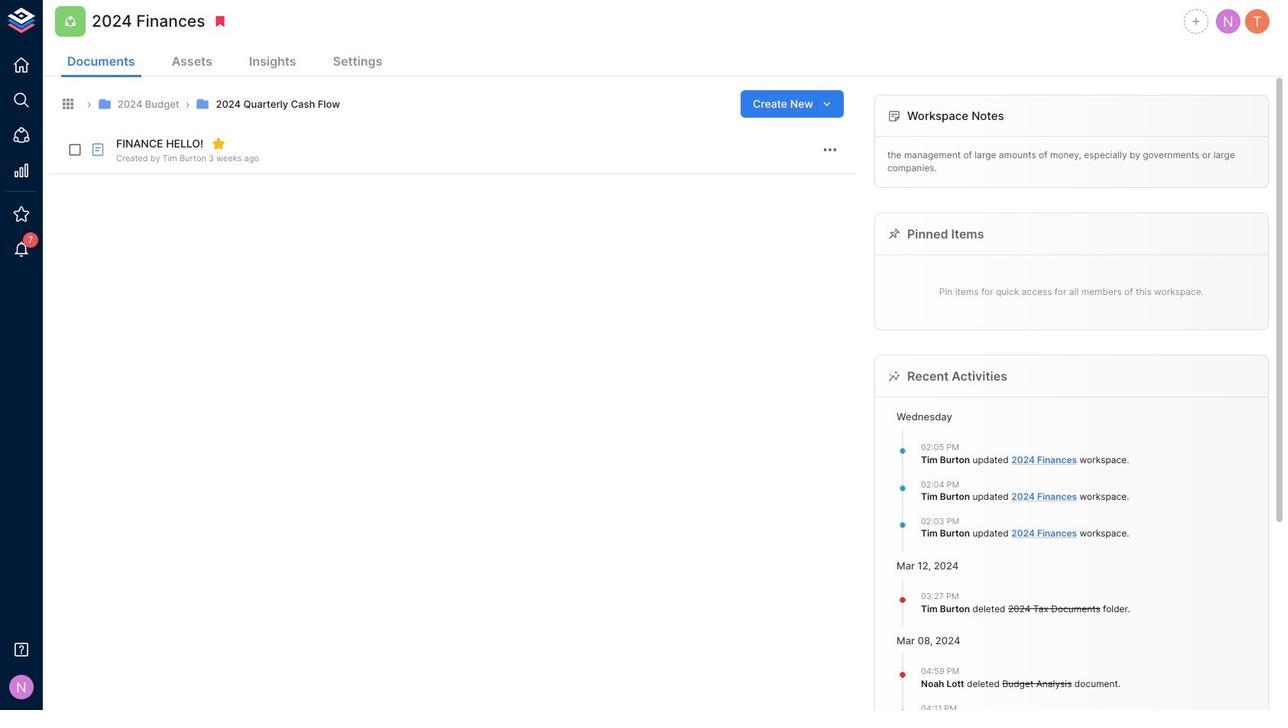 Task type: locate. For each thing, give the bounding box(es) containing it.
remove favorite image
[[212, 137, 226, 151]]



Task type: vqa. For each thing, say whether or not it's contained in the screenshot.
remove bookmark icon
yes



Task type: describe. For each thing, give the bounding box(es) containing it.
remove bookmark image
[[214, 15, 227, 28]]



